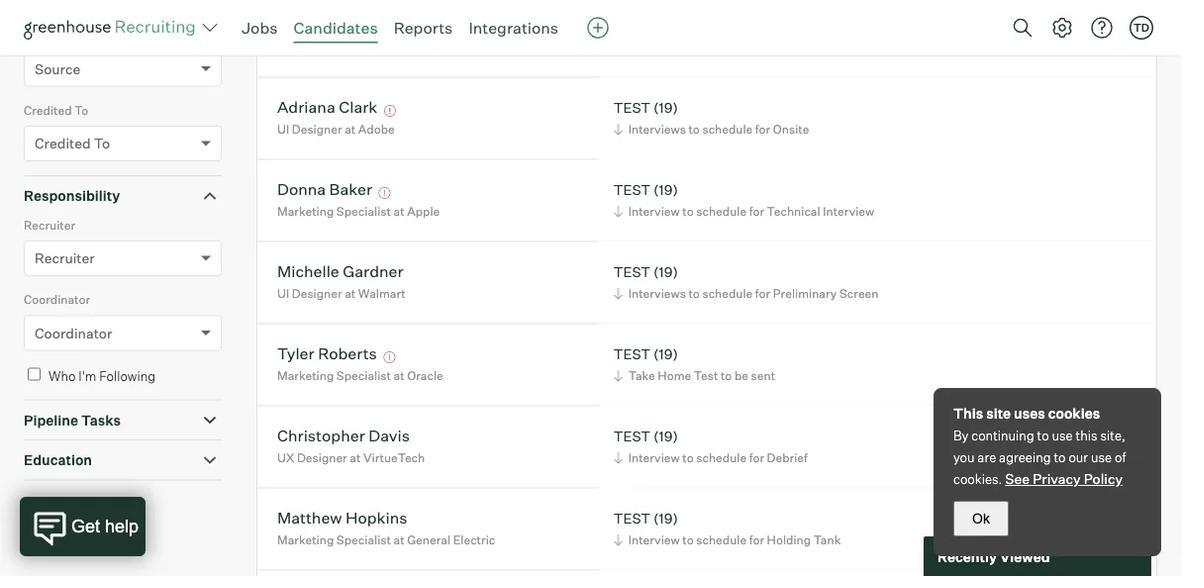 Task type: describe. For each thing, give the bounding box(es) containing it.
take
[[629, 369, 655, 383]]

search image
[[1011, 16, 1035, 40]]

for inside test (19) interviews to schedule for onsite
[[755, 122, 771, 137]]

of
[[1115, 450, 1126, 465]]

Who I'm Following checkbox
[[28, 368, 41, 381]]

marketing inside matthew hopkins marketing specialist at general electric
[[277, 533, 334, 548]]

christopher
[[277, 426, 365, 446]]

1 horizontal spatial to
[[94, 135, 110, 152]]

adriana clark
[[277, 97, 378, 117]]

you
[[954, 450, 975, 465]]

reset filters button
[[24, 491, 143, 528]]

virtuetech
[[363, 451, 425, 466]]

(19) for test (19)
[[654, 16, 678, 34]]

our
[[1069, 450, 1089, 465]]

oracle
[[407, 369, 443, 383]]

michael garcia
[[277, 15, 387, 35]]

marketing specialist at oracle
[[277, 369, 443, 383]]

test (19) take home test to be sent
[[614, 345, 776, 383]]

apple
[[407, 204, 440, 219]]

see privacy policy link
[[1006, 470, 1123, 488]]

schedule inside test (19) interviews to schedule for onsite
[[703, 122, 753, 137]]

i'm
[[79, 368, 96, 384]]

recently viewed
[[938, 548, 1050, 565]]

at right cto
[[305, 40, 316, 55]]

test (19) interview to schedule for debrief
[[614, 427, 808, 466]]

onsite
[[773, 122, 810, 137]]

for for gardner
[[755, 286, 771, 301]]

are
[[978, 450, 997, 465]]

responsibility
[[24, 187, 120, 205]]

tank
[[814, 533, 841, 548]]

test for test (19) take home test to be sent
[[614, 345, 651, 363]]

adriana
[[277, 97, 335, 117]]

matthew hopkins marketing specialist at general electric
[[277, 508, 495, 548]]

reset
[[53, 501, 90, 518]]

interview to schedule for holding tank link
[[611, 531, 846, 550]]

who i'm following
[[49, 368, 156, 384]]

test for test (19) interview to schedule for technical interview
[[614, 181, 651, 198]]

0 vertical spatial source
[[24, 28, 63, 43]]

interview for test (19) interview to schedule for technical interview
[[629, 204, 680, 219]]

marketing for tyler
[[277, 369, 334, 383]]

test for test (19) interview to schedule for debrief
[[614, 427, 651, 445]]

at down donna baker has been in technical interview for more than 14 days icon
[[394, 204, 405, 219]]

designer for christopher
[[297, 451, 347, 466]]

hopkins
[[346, 508, 408, 528]]

by continuing to use this site, you are agreeing to our use of cookies.
[[954, 428, 1126, 487]]

source element
[[24, 26, 222, 101]]

holding
[[767, 533, 811, 548]]

viewed
[[1000, 548, 1050, 565]]

at inside michelle gardner ui designer at walmart
[[345, 286, 356, 301]]

this
[[954, 405, 984, 422]]

(19) for test (19) interviews to schedule for onsite
[[654, 99, 678, 116]]

candidates link
[[294, 18, 378, 38]]

education
[[24, 452, 92, 469]]

walmart
[[358, 286, 406, 301]]

configure image
[[1051, 16, 1075, 40]]

test (19)
[[614, 16, 678, 34]]

to inside test (19) interviews to schedule for onsite
[[689, 122, 700, 137]]

0 vertical spatial designer
[[292, 122, 342, 137]]

ui inside michelle gardner ui designer at walmart
[[277, 286, 289, 301]]

michael garcia link
[[277, 15, 387, 38]]

to left our
[[1054, 450, 1066, 465]]

technical
[[767, 204, 821, 219]]

integrations link
[[469, 18, 559, 38]]

debrief
[[767, 451, 808, 466]]

interviews to schedule for preliminary screen link
[[611, 284, 884, 303]]

interviews for test (19) interviews to schedule for preliminary screen
[[629, 286, 686, 301]]

pipeline tasks
[[24, 412, 121, 429]]

donna
[[277, 179, 326, 199]]

recruiter element
[[24, 216, 222, 290]]

adobe
[[358, 122, 395, 137]]

to inside test (19) interview to schedule for holding tank
[[683, 533, 694, 548]]

michelle gardner ui designer at walmart
[[277, 262, 406, 301]]

1 horizontal spatial use
[[1091, 450, 1112, 465]]

cookies.
[[954, 471, 1003, 487]]

at down tyler roberts has been in take home test for more than 7 days icon on the left bottom of the page
[[394, 369, 405, 383]]

reset filters
[[53, 501, 133, 518]]

ux
[[277, 451, 294, 466]]

credited to element
[[24, 101, 222, 175]]

test (19) interview to schedule for technical interview
[[614, 181, 875, 219]]

specialist for donna baker
[[337, 204, 391, 219]]

tyler
[[277, 344, 315, 364]]

home
[[658, 369, 691, 383]]

who
[[49, 368, 76, 384]]

at inside matthew hopkins marketing specialist at general electric
[[394, 533, 405, 548]]

cto at foodies
[[277, 40, 362, 55]]

test (19) interview to schedule for holding tank
[[614, 510, 841, 548]]

jobs
[[242, 18, 278, 38]]

1 ui from the top
[[277, 122, 289, 137]]

test for test (19)
[[614, 16, 651, 34]]

designer for michelle
[[292, 286, 342, 301]]

(19) for test (19) interviews to schedule for preliminary screen
[[654, 263, 678, 280]]

td button
[[1130, 16, 1154, 40]]

general
[[407, 533, 451, 548]]

tyler roberts
[[277, 344, 377, 364]]

preliminary
[[773, 286, 837, 301]]

marketing specialist at apple
[[277, 204, 440, 219]]

interviews for test (19) interviews to schedule for onsite
[[629, 122, 686, 137]]

interview to schedule for debrief link
[[611, 449, 813, 468]]

to down "uses"
[[1037, 428, 1049, 444]]

tasks
[[81, 412, 121, 429]]

reports link
[[394, 18, 453, 38]]

baker
[[329, 179, 372, 199]]

1 vertical spatial coordinator
[[35, 325, 112, 342]]

michael
[[277, 15, 335, 35]]

michelle
[[277, 262, 339, 281]]

schedule inside test (19) interview to schedule for technical interview
[[696, 204, 747, 219]]

at inside christopher davis ux designer at virtuetech
[[350, 451, 361, 466]]

schedule for hopkins
[[696, 533, 747, 548]]

adriana clark link
[[277, 97, 378, 120]]

take home test to be sent link
[[611, 367, 780, 385]]

gardner
[[343, 262, 404, 281]]

site,
[[1101, 428, 1126, 444]]

jobs link
[[242, 18, 278, 38]]

schedule for davis
[[696, 451, 747, 466]]



Task type: locate. For each thing, give the bounding box(es) containing it.
this
[[1076, 428, 1098, 444]]

0 vertical spatial marketing
[[277, 204, 334, 219]]

to down source element
[[74, 103, 88, 118]]

1 vertical spatial source
[[35, 60, 81, 77]]

for left onsite
[[755, 122, 771, 137]]

test for test (19) interview to schedule for holding tank
[[614, 510, 651, 527]]

schedule left onsite
[[703, 122, 753, 137]]

for left preliminary
[[755, 286, 771, 301]]

1 marketing from the top
[[277, 204, 334, 219]]

(19) for test (19) take home test to be sent
[[654, 345, 678, 363]]

1 test from the top
[[614, 16, 651, 34]]

designer inside christopher davis ux designer at virtuetech
[[297, 451, 347, 466]]

roberts
[[318, 344, 377, 364]]

schedule inside test (19) interviews to schedule for preliminary screen
[[703, 286, 753, 301]]

tyler roberts has been in take home test for more than 7 days image
[[381, 352, 398, 364]]

cto
[[277, 40, 302, 55]]

policy
[[1084, 470, 1123, 488]]

5 (19) from the top
[[654, 345, 678, 363]]

1 (19) from the top
[[654, 16, 678, 34]]

ok button
[[954, 501, 1009, 537]]

0 vertical spatial credited to
[[24, 103, 88, 118]]

to inside test (19) interview to schedule for debrief
[[683, 451, 694, 466]]

interviews inside test (19) interviews to schedule for preliminary screen
[[629, 286, 686, 301]]

test inside test (19) interview to schedule for holding tank
[[614, 510, 651, 527]]

(19) for test (19) interview to schedule for debrief
[[654, 427, 678, 445]]

7 (19) from the top
[[654, 510, 678, 527]]

for for davis
[[749, 451, 765, 466]]

2 interviews from the top
[[629, 286, 686, 301]]

matthew hopkins link
[[277, 508, 408, 531]]

1 vertical spatial specialist
[[337, 369, 391, 383]]

candidates
[[294, 18, 378, 38]]

agreeing
[[999, 450, 1051, 465]]

test inside test (19) interviews to schedule for preliminary screen
[[614, 263, 651, 280]]

credited up 'responsibility'
[[35, 135, 91, 152]]

integrations
[[469, 18, 559, 38]]

cookies
[[1048, 405, 1100, 422]]

0 vertical spatial ui
[[277, 122, 289, 137]]

interview inside test (19) interview to schedule for debrief
[[629, 451, 680, 466]]

schedule for gardner
[[703, 286, 753, 301]]

pipeline
[[24, 412, 78, 429]]

specialist
[[337, 204, 391, 219], [337, 369, 391, 383], [337, 533, 391, 548]]

marketing down donna
[[277, 204, 334, 219]]

1 specialist from the top
[[337, 204, 391, 219]]

for left the technical at the top right of page
[[749, 204, 765, 219]]

td button
[[1126, 12, 1158, 44]]

credited to down source element
[[24, 103, 88, 118]]

michael garcia has been in application review for more than 5 days image
[[390, 23, 408, 35]]

credited
[[24, 103, 72, 118], [35, 135, 91, 152]]

for inside test (19) interviews to schedule for preliminary screen
[[755, 286, 771, 301]]

(19) for test (19) interview to schedule for technical interview
[[654, 181, 678, 198]]

interviews to schedule for onsite link
[[611, 120, 814, 139]]

interview inside test (19) interview to schedule for holding tank
[[629, 533, 680, 548]]

privacy
[[1033, 470, 1081, 488]]

at down michelle gardner link
[[345, 286, 356, 301]]

at down christopher davis link
[[350, 451, 361, 466]]

use left the of
[[1091, 450, 1112, 465]]

for
[[755, 122, 771, 137], [749, 204, 765, 219], [755, 286, 771, 301], [749, 451, 765, 466], [749, 533, 765, 548]]

for inside test (19) interview to schedule for debrief
[[749, 451, 765, 466]]

(19) for test (19) interview to schedule for holding tank
[[654, 510, 678, 527]]

for left debrief
[[749, 451, 765, 466]]

1 vertical spatial to
[[94, 135, 110, 152]]

tyler roberts link
[[277, 344, 377, 367]]

at
[[305, 40, 316, 55], [345, 122, 356, 137], [394, 204, 405, 219], [345, 286, 356, 301], [394, 369, 405, 383], [350, 451, 361, 466], [394, 533, 405, 548]]

ui down adriana
[[277, 122, 289, 137]]

interview for test (19) interview to schedule for debrief
[[629, 451, 680, 466]]

td
[[1134, 21, 1150, 34]]

to up test (19) interview to schedule for holding tank
[[683, 451, 694, 466]]

recruiter
[[24, 218, 75, 232], [35, 250, 95, 267]]

be
[[735, 369, 749, 383]]

1 vertical spatial interviews
[[629, 286, 686, 301]]

at down clark
[[345, 122, 356, 137]]

2 vertical spatial marketing
[[277, 533, 334, 548]]

0 vertical spatial use
[[1052, 428, 1073, 444]]

test
[[614, 16, 651, 34], [614, 99, 651, 116], [614, 181, 651, 198], [614, 263, 651, 280], [614, 345, 651, 363], [614, 427, 651, 445], [614, 510, 651, 527]]

interviews inside test (19) interviews to schedule for onsite
[[629, 122, 686, 137]]

test inside test (19) take home test to be sent
[[614, 345, 651, 363]]

site
[[987, 405, 1011, 422]]

(19) inside test (19) interviews to schedule for onsite
[[654, 99, 678, 116]]

davis
[[369, 426, 410, 446]]

to inside test (19) take home test to be sent
[[721, 369, 732, 383]]

for left holding
[[749, 533, 765, 548]]

interview
[[629, 204, 680, 219], [823, 204, 875, 219], [629, 451, 680, 466], [629, 533, 680, 548]]

schedule left debrief
[[696, 451, 747, 466]]

credited to up 'responsibility'
[[35, 135, 110, 152]]

0 horizontal spatial to
[[74, 103, 88, 118]]

(19) inside test (19) interview to schedule for holding tank
[[654, 510, 678, 527]]

clark
[[339, 97, 378, 117]]

credited down source element
[[24, 103, 72, 118]]

test inside test (19) interviews to schedule for onsite
[[614, 99, 651, 116]]

3 marketing from the top
[[277, 533, 334, 548]]

see
[[1006, 470, 1030, 488]]

for inside test (19) interview to schedule for technical interview
[[749, 204, 765, 219]]

2 vertical spatial designer
[[297, 451, 347, 466]]

marketing
[[277, 204, 334, 219], [277, 369, 334, 383], [277, 533, 334, 548]]

(19) inside test (19) interview to schedule for debrief
[[654, 427, 678, 445]]

schedule inside test (19) interview to schedule for debrief
[[696, 451, 747, 466]]

specialist down hopkins
[[337, 533, 391, 548]]

test inside test (19) interview to schedule for debrief
[[614, 427, 651, 445]]

ui down michelle
[[277, 286, 289, 301]]

1 vertical spatial credited
[[35, 135, 91, 152]]

designer inside michelle gardner ui designer at walmart
[[292, 286, 342, 301]]

see privacy policy
[[1006, 470, 1123, 488]]

1 vertical spatial credited to
[[35, 135, 110, 152]]

0 vertical spatial credited
[[24, 103, 72, 118]]

to inside test (19) interviews to schedule for preliminary screen
[[689, 286, 700, 301]]

interview to schedule for technical interview link
[[611, 202, 880, 221]]

1 vertical spatial recruiter
[[35, 250, 95, 267]]

designer down adriana clark 'link'
[[292, 122, 342, 137]]

7 test from the top
[[614, 510, 651, 527]]

4 test from the top
[[614, 263, 651, 280]]

3 test from the top
[[614, 181, 651, 198]]

christopher davis link
[[277, 426, 410, 449]]

to down interview to schedule for debrief link
[[683, 533, 694, 548]]

2 test from the top
[[614, 99, 651, 116]]

ui designer at adobe
[[277, 122, 395, 137]]

designer down michelle
[[292, 286, 342, 301]]

0 vertical spatial specialist
[[337, 204, 391, 219]]

interviews
[[629, 122, 686, 137], [629, 286, 686, 301]]

(19) inside test (19) take home test to be sent
[[654, 345, 678, 363]]

to down 'interviews to schedule for onsite' link
[[683, 204, 694, 219]]

schedule left the technical at the top right of page
[[696, 204, 747, 219]]

use left "this"
[[1052, 428, 1073, 444]]

test for test (19) interviews to schedule for preliminary screen
[[614, 263, 651, 280]]

specialist inside matthew hopkins marketing specialist at general electric
[[337, 533, 391, 548]]

6 test from the top
[[614, 427, 651, 445]]

2 specialist from the top
[[337, 369, 391, 383]]

schedule inside test (19) interview to schedule for holding tank
[[696, 533, 747, 548]]

christopher davis ux designer at virtuetech
[[277, 426, 425, 466]]

2 ui from the top
[[277, 286, 289, 301]]

test
[[694, 369, 718, 383]]

1 vertical spatial use
[[1091, 450, 1112, 465]]

0 vertical spatial to
[[74, 103, 88, 118]]

designer down christopher
[[297, 451, 347, 466]]

to left be
[[721, 369, 732, 383]]

specialist for tyler roberts
[[337, 369, 391, 383]]

donna baker has been in technical interview for more than 14 days image
[[376, 187, 394, 199]]

2 vertical spatial specialist
[[337, 533, 391, 548]]

1 vertical spatial marketing
[[277, 369, 334, 383]]

interview for test (19) interview to schedule for holding tank
[[629, 533, 680, 548]]

0 vertical spatial coordinator
[[24, 292, 90, 307]]

schedule left preliminary
[[703, 286, 753, 301]]

coordinator element
[[24, 290, 222, 365]]

greenhouse recruiting image
[[24, 16, 202, 40]]

marketing for donna
[[277, 204, 334, 219]]

0 horizontal spatial use
[[1052, 428, 1073, 444]]

for inside test (19) interview to schedule for holding tank
[[749, 533, 765, 548]]

marketing down tyler at bottom left
[[277, 369, 334, 383]]

4 (19) from the top
[[654, 263, 678, 280]]

0 vertical spatial recruiter
[[24, 218, 75, 232]]

2 (19) from the top
[[654, 99, 678, 116]]

donna baker
[[277, 179, 372, 199]]

5 test from the top
[[614, 345, 651, 363]]

1 vertical spatial designer
[[292, 286, 342, 301]]

2 marketing from the top
[[277, 369, 334, 383]]

schedule left holding
[[696, 533, 747, 548]]

to up 'responsibility'
[[94, 135, 110, 152]]

adriana clark has been in onsite for more than 21 days image
[[381, 105, 399, 117]]

continuing
[[972, 428, 1035, 444]]

test inside test (19) interview to schedule for technical interview
[[614, 181, 651, 198]]

designer
[[292, 122, 342, 137], [292, 286, 342, 301], [297, 451, 347, 466]]

by
[[954, 428, 969, 444]]

1 vertical spatial ui
[[277, 286, 289, 301]]

for for hopkins
[[749, 533, 765, 548]]

6 (19) from the top
[[654, 427, 678, 445]]

at left general
[[394, 533, 405, 548]]

(19)
[[654, 16, 678, 34], [654, 99, 678, 116], [654, 181, 678, 198], [654, 263, 678, 280], [654, 345, 678, 363], [654, 427, 678, 445], [654, 510, 678, 527]]

ok
[[973, 511, 990, 526]]

test (19) interviews to schedule for preliminary screen
[[614, 263, 879, 301]]

3 specialist from the top
[[337, 533, 391, 548]]

1 interviews from the top
[[629, 122, 686, 137]]

marketing down matthew
[[277, 533, 334, 548]]

matthew
[[277, 508, 342, 528]]

3 (19) from the top
[[654, 181, 678, 198]]

to inside test (19) interview to schedule for technical interview
[[683, 204, 694, 219]]

donna baker link
[[277, 179, 372, 202]]

garcia
[[339, 15, 387, 35]]

test for test (19) interviews to schedule for onsite
[[614, 99, 651, 116]]

following
[[99, 368, 156, 384]]

specialist down the roberts
[[337, 369, 391, 383]]

source
[[24, 28, 63, 43], [35, 60, 81, 77]]

(19) inside test (19) interviews to schedule for preliminary screen
[[654, 263, 678, 280]]

this site uses cookies
[[954, 405, 1100, 422]]

0 vertical spatial interviews
[[629, 122, 686, 137]]

(19) inside test (19) interview to schedule for technical interview
[[654, 181, 678, 198]]

uses
[[1014, 405, 1046, 422]]

coordinator
[[24, 292, 90, 307], [35, 325, 112, 342]]

to up test (19) interview to schedule for technical interview
[[689, 122, 700, 137]]

ui
[[277, 122, 289, 137], [277, 286, 289, 301]]

specialist down baker
[[337, 204, 391, 219]]

screen
[[840, 286, 879, 301]]

foodies
[[318, 40, 362, 55]]

to up test (19) take home test to be sent
[[689, 286, 700, 301]]



Task type: vqa. For each thing, say whether or not it's contained in the screenshot.
1st the (19) from the bottom
yes



